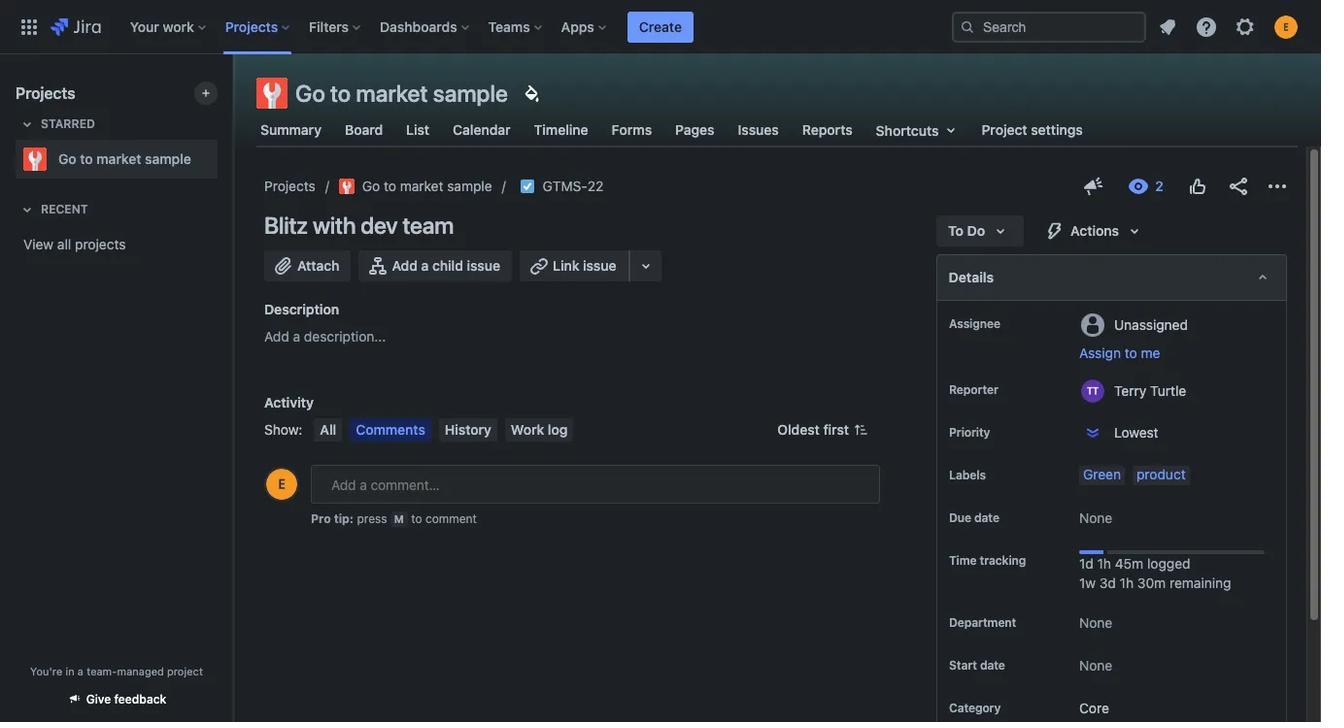 Task type: locate. For each thing, give the bounding box(es) containing it.
to up board
[[330, 80, 351, 107]]

add inside button
[[392, 258, 418, 274]]

unassigned
[[1115, 316, 1188, 333]]

add
[[392, 258, 418, 274], [264, 328, 289, 345]]

time
[[949, 554, 977, 568]]

2 vertical spatial projects
[[264, 178, 316, 194]]

0 horizontal spatial go
[[58, 151, 76, 167]]

due date pin to top. only you can see pinned fields. image
[[1004, 511, 1019, 527]]

0 vertical spatial go to market sample
[[295, 80, 508, 107]]

go to market sample up team
[[362, 178, 492, 194]]

issue right link
[[583, 258, 617, 274]]

issues
[[738, 121, 779, 138]]

labels
[[949, 468, 986, 483]]

1 vertical spatial add
[[264, 328, 289, 345]]

market up list
[[356, 80, 428, 107]]

0 horizontal spatial a
[[78, 666, 84, 678]]

to right m
[[411, 512, 422, 527]]

1 horizontal spatial go to market sample link
[[339, 175, 492, 198]]

1 vertical spatial a
[[293, 328, 300, 345]]

time tracking
[[949, 554, 1026, 568]]

help image
[[1195, 15, 1219, 38]]

list
[[406, 121, 430, 138]]

1h
[[1098, 556, 1112, 572], [1120, 576, 1134, 592]]

3d
[[1100, 576, 1116, 592]]

go right go to market sample image
[[362, 178, 380, 194]]

a down description at the top
[[293, 328, 300, 345]]

terry turtle
[[1115, 382, 1187, 399]]

a right in
[[78, 666, 84, 678]]

feedback
[[114, 693, 166, 707]]

none down 1w
[[1080, 615, 1113, 631]]

none down green link
[[1080, 510, 1113, 527]]

go to market sample down starred
[[58, 151, 191, 167]]

2 none from the top
[[1080, 615, 1113, 631]]

1 horizontal spatial a
[[293, 328, 300, 345]]

project settings
[[982, 121, 1083, 138]]

1 vertical spatial date
[[980, 659, 1005, 673]]

2 horizontal spatial a
[[421, 258, 429, 274]]

none for due date
[[1080, 510, 1113, 527]]

projects button
[[219, 11, 297, 42]]

1 horizontal spatial 1h
[[1120, 576, 1134, 592]]

logged
[[1148, 556, 1191, 572]]

newest first image
[[853, 423, 869, 438]]

date left due date pin to top. only you can see pinned fields. 'image'
[[975, 511, 1000, 526]]

projects for the projects dropdown button
[[225, 18, 278, 34]]

issue right child in the top left of the page
[[467, 258, 500, 274]]

starred
[[41, 117, 95, 131]]

add a child issue
[[392, 258, 500, 274]]

projects inside dropdown button
[[225, 18, 278, 34]]

1 vertical spatial go to market sample
[[58, 151, 191, 167]]

a for description...
[[293, 328, 300, 345]]

add left child in the top left of the page
[[392, 258, 418, 274]]

labels pin to top. only you can see pinned fields. image
[[990, 468, 1006, 484]]

2 vertical spatial go to market sample
[[362, 178, 492, 194]]

me
[[1141, 345, 1161, 361]]

0 vertical spatial projects
[[225, 18, 278, 34]]

link
[[553, 258, 580, 274]]

sidebar navigation image
[[212, 78, 255, 117]]

assignee
[[949, 317, 1001, 331]]

search image
[[960, 19, 976, 34]]

a inside button
[[421, 258, 429, 274]]

reports
[[802, 121, 853, 138]]

description...
[[304, 328, 386, 345]]

link issue
[[553, 258, 617, 274]]

in
[[65, 666, 75, 678]]

0 vertical spatial a
[[421, 258, 429, 274]]

projects up blitz
[[264, 178, 316, 194]]

oldest first
[[778, 422, 849, 438]]

go to market sample up list
[[295, 80, 508, 107]]

0 vertical spatial add
[[392, 258, 418, 274]]

go to market sample link
[[16, 140, 210, 179], [339, 175, 492, 198]]

do
[[967, 223, 985, 239]]

1h right 3d
[[1120, 576, 1134, 592]]

sample down calendar link
[[447, 178, 492, 194]]

0 vertical spatial none
[[1080, 510, 1113, 527]]

your work button
[[124, 11, 214, 42]]

add a description...
[[264, 328, 386, 345]]

1 issue from the left
[[467, 258, 500, 274]]

add down description at the top
[[264, 328, 289, 345]]

0 horizontal spatial add
[[264, 328, 289, 345]]

jira image
[[51, 15, 101, 38], [51, 15, 101, 38]]

history
[[445, 422, 492, 438]]

to down starred
[[80, 151, 93, 167]]

banner
[[0, 0, 1322, 54]]

date
[[975, 511, 1000, 526], [980, 659, 1005, 673]]

all button
[[314, 419, 342, 442]]

issue
[[467, 258, 500, 274], [583, 258, 617, 274]]

oldest
[[778, 422, 820, 438]]

priority
[[949, 426, 991, 440]]

date right start
[[980, 659, 1005, 673]]

teams button
[[483, 11, 550, 42]]

due
[[949, 511, 972, 526]]

settings
[[1031, 121, 1083, 138]]

0 horizontal spatial 1h
[[1098, 556, 1112, 572]]

sample up "calendar"
[[433, 80, 508, 107]]

assign to me
[[1080, 345, 1161, 361]]

0 vertical spatial 1h
[[1098, 556, 1112, 572]]

first
[[823, 422, 849, 438]]

1 none from the top
[[1080, 510, 1113, 527]]

sample left remove from starred image
[[145, 151, 191, 167]]

menu bar
[[310, 419, 578, 442]]

projects up collapse starred projects image
[[16, 85, 75, 102]]

description
[[264, 301, 339, 318]]

view all projects link
[[16, 227, 218, 262]]

create button
[[628, 11, 694, 42]]

with
[[313, 212, 356, 239]]

show:
[[264, 422, 303, 438]]

1 vertical spatial market
[[97, 151, 141, 167]]

child
[[432, 258, 463, 274]]

projects right work
[[225, 18, 278, 34]]

2 horizontal spatial go
[[362, 178, 380, 194]]

a left child in the top left of the page
[[421, 258, 429, 274]]

terry
[[1115, 382, 1147, 399]]

issue inside button
[[583, 258, 617, 274]]

go down starred
[[58, 151, 76, 167]]

to do
[[948, 223, 985, 239]]

copy link to issue image
[[600, 178, 615, 193]]

0 horizontal spatial issue
[[467, 258, 500, 274]]

appswitcher icon image
[[17, 15, 41, 38]]

to left the me
[[1125, 345, 1138, 361]]

2 vertical spatial none
[[1080, 658, 1113, 674]]

board link
[[341, 113, 387, 148]]

add for add a description...
[[264, 328, 289, 345]]

date for due date
[[975, 511, 1000, 526]]

2 vertical spatial sample
[[447, 178, 492, 194]]

comments
[[356, 422, 426, 438]]

team-
[[87, 666, 117, 678]]

menu bar containing all
[[310, 419, 578, 442]]

market up team
[[400, 178, 444, 194]]

2 vertical spatial go
[[362, 178, 380, 194]]

2 issue from the left
[[583, 258, 617, 274]]

settings image
[[1234, 15, 1257, 38]]

all
[[57, 236, 71, 253]]

1 vertical spatial none
[[1080, 615, 1113, 631]]

pro
[[311, 512, 331, 527]]

1 horizontal spatial go
[[295, 80, 325, 107]]

to do button
[[937, 216, 1024, 247]]

list link
[[402, 113, 434, 148]]

1 horizontal spatial add
[[392, 258, 418, 274]]

link web pages and more image
[[634, 255, 657, 278]]

pro tip: press m to comment
[[311, 512, 477, 527]]

2 vertical spatial market
[[400, 178, 444, 194]]

none up core
[[1080, 658, 1113, 674]]

actions button
[[1032, 216, 1158, 247]]

1h right 1d
[[1098, 556, 1112, 572]]

create
[[639, 18, 682, 34]]

market
[[356, 80, 428, 107], [97, 151, 141, 167], [400, 178, 444, 194]]

45m
[[1115, 556, 1144, 572]]

primary element
[[12, 0, 952, 54]]

go to market sample image
[[339, 179, 354, 194]]

tab list
[[245, 113, 1310, 148]]

your work
[[130, 18, 194, 34]]

Add a comment… field
[[311, 465, 880, 504]]

your
[[130, 18, 159, 34]]

1 vertical spatial 1h
[[1120, 576, 1134, 592]]

assignee pin to top. only you can see pinned fields. image
[[1005, 317, 1020, 332]]

go to market sample link down starred
[[16, 140, 210, 179]]

start
[[949, 659, 977, 673]]

product
[[1137, 466, 1186, 483]]

link issue button
[[520, 251, 630, 282]]

gtms-22
[[543, 178, 604, 194]]

go to market sample link up team
[[339, 175, 492, 198]]

dev
[[361, 212, 398, 239]]

go up the summary
[[295, 80, 325, 107]]

1 horizontal spatial issue
[[583, 258, 617, 274]]

project
[[167, 666, 203, 678]]

gtms-
[[543, 178, 588, 194]]

market up view all projects link
[[97, 151, 141, 167]]

0 vertical spatial date
[[975, 511, 1000, 526]]

3 none from the top
[[1080, 658, 1113, 674]]

30m
[[1138, 576, 1166, 592]]



Task type: describe. For each thing, give the bounding box(es) containing it.
collapse recent projects image
[[16, 198, 39, 222]]

issues link
[[734, 113, 783, 148]]

issue inside button
[[467, 258, 500, 274]]

your profile and settings image
[[1275, 15, 1298, 38]]

0 horizontal spatial go to market sample link
[[16, 140, 210, 179]]

create project image
[[198, 86, 214, 101]]

give feedback image
[[1082, 175, 1106, 198]]

share image
[[1227, 175, 1251, 198]]

board
[[345, 121, 383, 138]]

Search field
[[952, 11, 1147, 42]]

projects link
[[264, 175, 316, 198]]

date for start date
[[980, 659, 1005, 673]]

timeline
[[534, 121, 588, 138]]

actions
[[1071, 223, 1119, 239]]

work
[[511, 422, 544, 438]]

calendar link
[[449, 113, 515, 148]]

work
[[163, 18, 194, 34]]

add for add a child issue
[[392, 258, 418, 274]]

history button
[[439, 419, 497, 442]]

lowest
[[1115, 425, 1159, 441]]

assign
[[1080, 345, 1121, 361]]

department pin to top. only you can see pinned fields. image
[[1020, 616, 1036, 631]]

to inside button
[[1125, 345, 1138, 361]]

remaining
[[1170, 576, 1232, 592]]

tracking
[[980, 554, 1026, 568]]

department
[[949, 616, 1017, 630]]

0 vertical spatial market
[[356, 80, 428, 107]]

collapse starred projects image
[[16, 113, 39, 136]]

apps button
[[556, 11, 614, 42]]

comments button
[[350, 419, 431, 442]]

turtle
[[1151, 382, 1187, 399]]

shortcuts
[[876, 122, 939, 138]]

vote options: no one has voted for this issue yet. image
[[1186, 175, 1210, 198]]

assign to me button
[[1080, 344, 1267, 363]]

banner containing your work
[[0, 0, 1322, 54]]

to
[[948, 223, 964, 239]]

dashboards button
[[374, 11, 477, 42]]

a for child
[[421, 258, 429, 274]]

details
[[949, 269, 995, 286]]

reporter pin to top. only you can see pinned fields. image
[[1003, 383, 1018, 398]]

22
[[588, 178, 604, 194]]

1d 1h 45m logged 1w 3d 1h 30m remaining
[[1080, 556, 1232, 592]]

actions image
[[1266, 175, 1289, 198]]

give
[[86, 693, 111, 707]]

2 vertical spatial a
[[78, 666, 84, 678]]

gtms-22 link
[[543, 175, 604, 198]]

profile image of eloisefrancis23 image
[[266, 469, 297, 500]]

give feedback button
[[55, 684, 178, 716]]

all
[[320, 422, 336, 438]]

attach
[[297, 258, 340, 274]]

shortcuts button
[[872, 113, 966, 148]]

summary
[[260, 121, 322, 138]]

blitz
[[264, 212, 308, 239]]

0 vertical spatial sample
[[433, 80, 508, 107]]

filters
[[309, 18, 349, 34]]

recent
[[41, 202, 88, 217]]

apps
[[561, 18, 595, 34]]

filters button
[[303, 11, 368, 42]]

dashboards
[[380, 18, 457, 34]]

give feedback
[[86, 693, 166, 707]]

remove from starred image
[[212, 148, 235, 171]]

projects
[[75, 236, 126, 253]]

timeline link
[[530, 113, 592, 148]]

due date
[[949, 511, 1000, 526]]

work log button
[[505, 419, 574, 442]]

details element
[[937, 255, 1288, 301]]

project
[[982, 121, 1028, 138]]

1 vertical spatial sample
[[145, 151, 191, 167]]

reports link
[[799, 113, 857, 148]]

you're in a team-managed project
[[30, 666, 203, 678]]

none for department
[[1080, 615, 1113, 631]]

team
[[403, 212, 454, 239]]

to up the dev
[[384, 178, 396, 194]]

reporter
[[949, 383, 999, 397]]

0 vertical spatial go
[[295, 80, 325, 107]]

1w
[[1080, 576, 1096, 592]]

set background color image
[[520, 82, 543, 105]]

green
[[1083, 466, 1121, 483]]

view
[[23, 236, 54, 253]]

tab list containing summary
[[245, 113, 1310, 148]]

project settings link
[[978, 113, 1087, 148]]

1 vertical spatial go
[[58, 151, 76, 167]]

category
[[949, 701, 1001, 716]]

m
[[394, 513, 404, 526]]

calendar
[[453, 121, 511, 138]]

notifications image
[[1156, 15, 1180, 38]]

pages link
[[672, 113, 719, 148]]

summary link
[[257, 113, 325, 148]]

tip:
[[334, 512, 354, 527]]

attach button
[[264, 251, 351, 282]]

work log
[[511, 422, 568, 438]]

projects for projects link
[[264, 178, 316, 194]]

oldest first button
[[766, 419, 880, 442]]

core
[[1080, 700, 1110, 717]]

log
[[548, 422, 568, 438]]

1 vertical spatial projects
[[16, 85, 75, 102]]

activity
[[264, 395, 314, 411]]

teams
[[488, 18, 530, 34]]



Task type: vqa. For each thing, say whether or not it's contained in the screenshot.
'PAGES' link
yes



